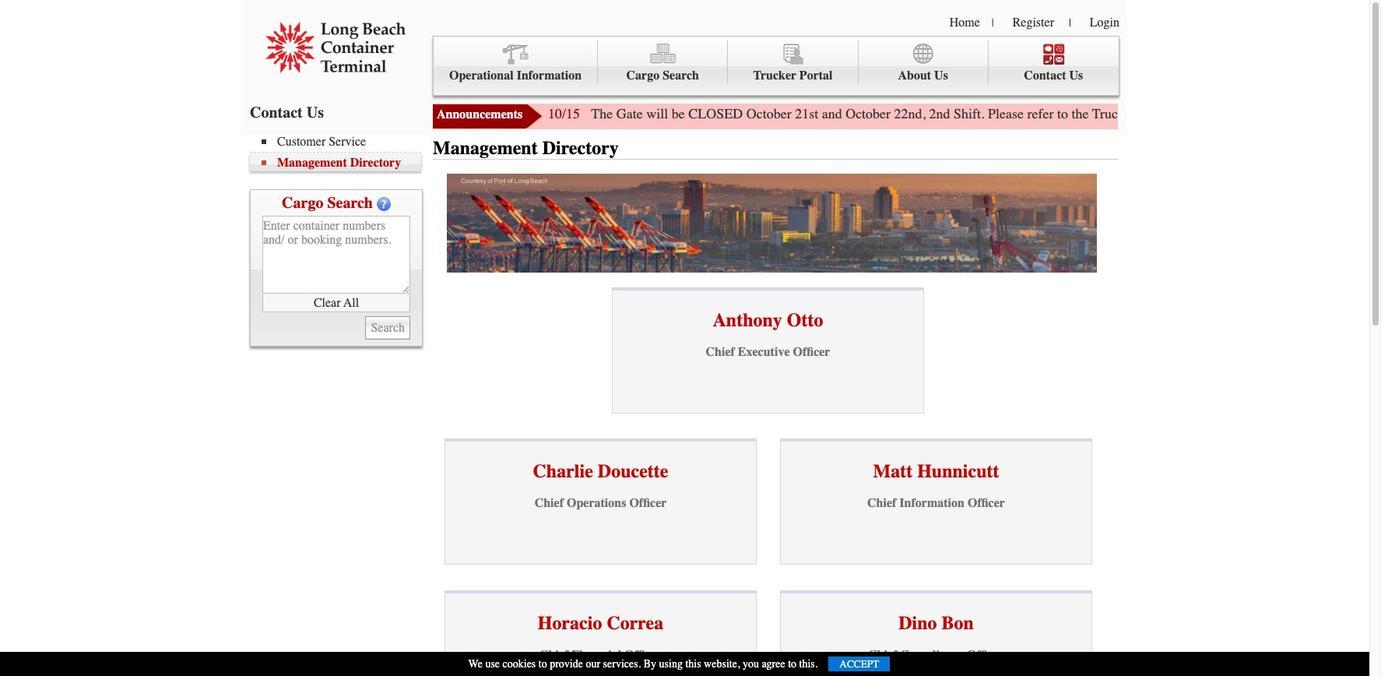 Task type: vqa. For each thing, say whether or not it's contained in the screenshot.
Row Group
no



Task type: describe. For each thing, give the bounding box(es) containing it.
officer for dino bon
[[968, 648, 1005, 662]]

closed
[[689, 105, 743, 122]]

accept button
[[829, 657, 891, 671]]

trucker portal link
[[729, 41, 859, 84]]

all
[[344, 296, 359, 310]]

charlie
[[533, 461, 593, 482]]

operations
[[567, 496, 627, 510]]

about us
[[899, 69, 949, 83]]

us for about us link
[[935, 69, 949, 83]]

will
[[647, 105, 669, 122]]

be
[[672, 105, 685, 122]]

10/15 the gate will be closed october 21st and october 22nd, 2nd shift. please refer to the truck gate hours web page for further gate details 
[[548, 105, 1382, 122]]

officer for charlie doucette
[[630, 496, 667, 510]]

refer
[[1028, 105, 1054, 122]]

anthony otto
[[713, 309, 824, 331]]

operational information link
[[434, 41, 598, 84]]

chief for horacio
[[540, 648, 569, 662]]

chief operations officer
[[535, 496, 667, 510]]

charlie doucette option
[[445, 439, 757, 565]]

matt hunnicutt option
[[781, 439, 1093, 565]]

information for chief
[[900, 496, 965, 510]]

cookies
[[503, 657, 536, 671]]

and
[[822, 105, 843, 122]]

0 horizontal spatial cargo
[[282, 194, 324, 212]]

directory inside customer service management directory
[[350, 156, 401, 170]]

1 horizontal spatial management
[[433, 137, 538, 159]]

hours
[[1159, 105, 1193, 122]]

dino
[[899, 612, 938, 634]]

2 october from the left
[[846, 105, 891, 122]]

clear
[[314, 296, 341, 310]]

login link
[[1090, 16, 1120, 30]]

dino bon
[[899, 612, 974, 634]]

truck
[[1093, 105, 1126, 122]]

21st
[[795, 105, 819, 122]]

matt
[[874, 461, 913, 482]]

information for operational
[[517, 69, 582, 83]]

management directory link
[[262, 156, 421, 170]]

by
[[644, 657, 657, 671]]

22nd,
[[895, 105, 926, 122]]

chief compliance officer
[[869, 648, 1005, 662]]

management directory
[[433, 137, 619, 159]]

chief for matt
[[868, 496, 897, 510]]

horacio
[[538, 612, 602, 634]]

2 | from the left
[[1070, 16, 1072, 30]]

search inside cargo search link
[[663, 69, 700, 83]]

charlie doucette
[[533, 461, 669, 482]]

contact us link
[[989, 41, 1119, 84]]

2 gate from the left
[[1129, 105, 1156, 122]]

matt hunnicutt
[[874, 461, 1000, 482]]

details
[[1342, 105, 1379, 122]]

compliance
[[901, 648, 964, 662]]

menu bar containing customer service
[[250, 133, 429, 174]]

accept
[[840, 658, 880, 670]]

register
[[1013, 16, 1055, 30]]

services.
[[603, 657, 641, 671]]

website,
[[704, 657, 740, 671]]

anthony
[[713, 309, 783, 331]]

0 horizontal spatial to
[[539, 657, 547, 671]]

executive
[[738, 345, 790, 359]]

page
[[1224, 105, 1250, 122]]

operational
[[449, 69, 514, 83]]

this.
[[800, 657, 818, 671]]

0 horizontal spatial contact us
[[250, 104, 324, 122]]

chief for anthony
[[706, 345, 735, 359]]

further
[[1274, 105, 1312, 122]]

customer service link
[[262, 135, 421, 149]]

financial
[[572, 648, 622, 662]]

customer service management directory
[[277, 135, 401, 170]]

provide
[[550, 657, 583, 671]]



Task type: locate. For each thing, give the bounding box(es) containing it.
chief left compliance
[[869, 648, 898, 662]]

october
[[747, 105, 792, 122], [846, 105, 891, 122]]

portal
[[800, 69, 833, 83]]

officer inside 'dino bon' option
[[968, 648, 1005, 662]]

chief executive officer
[[706, 345, 831, 359]]

cargo search link
[[598, 41, 729, 84]]

Enter container numbers and/ or booking numbers.  text field
[[263, 216, 411, 294]]

information
[[517, 69, 582, 83], [900, 496, 965, 510]]

officer down otto
[[793, 345, 831, 359]]

information inside matt hunnicutt option
[[900, 496, 965, 510]]

cargo
[[627, 69, 660, 83], [282, 194, 324, 212]]

0 vertical spatial search
[[663, 69, 700, 83]]

chief for charlie
[[535, 496, 564, 510]]

1 horizontal spatial information
[[900, 496, 965, 510]]

about
[[899, 69, 932, 83]]

please
[[989, 105, 1024, 122]]

dino bon option
[[781, 590, 1093, 676]]

cargo search up will
[[627, 69, 700, 83]]

0 vertical spatial information
[[517, 69, 582, 83]]

1 october from the left
[[747, 105, 792, 122]]

chief inside 'dino bon' option
[[869, 648, 898, 662]]

1 vertical spatial contact us
[[250, 104, 324, 122]]

contact up customer
[[250, 104, 303, 122]]

correa
[[607, 612, 664, 634]]

gate
[[1315, 105, 1339, 122]]

0 vertical spatial cargo search
[[627, 69, 700, 83]]

horacio correa option
[[445, 590, 757, 676]]

search
[[663, 69, 700, 83], [327, 194, 373, 212]]

contact inside contact us link
[[1025, 69, 1067, 83]]

contact up refer
[[1025, 69, 1067, 83]]

officer for matt hunnicutt
[[968, 496, 1006, 510]]

search down management directory link
[[327, 194, 373, 212]]

1 horizontal spatial gate
[[1129, 105, 1156, 122]]

information up 10/15
[[517, 69, 582, 83]]

officer inside matt hunnicutt option
[[968, 496, 1006, 510]]

this
[[686, 657, 702, 671]]

customer
[[277, 135, 326, 149]]

chief financial officer
[[540, 648, 662, 662]]

0 horizontal spatial information
[[517, 69, 582, 83]]

home
[[950, 16, 981, 30]]

to left the
[[1058, 105, 1069, 122]]

contact us
[[1025, 69, 1084, 83], [250, 104, 324, 122]]

1 vertical spatial menu bar
[[250, 133, 429, 174]]

1 horizontal spatial contact
[[1025, 69, 1067, 83]]

contact
[[1025, 69, 1067, 83], [250, 104, 303, 122]]

chief down anthony at the top
[[706, 345, 735, 359]]

0 horizontal spatial us
[[307, 104, 324, 122]]

officer
[[793, 345, 831, 359], [630, 496, 667, 510], [968, 496, 1006, 510], [625, 648, 662, 662], [968, 648, 1005, 662]]

chief down horacio
[[540, 648, 569, 662]]

directory
[[543, 137, 619, 159], [350, 156, 401, 170]]

clear all
[[314, 296, 359, 310]]

menu bar
[[433, 36, 1120, 96], [250, 133, 429, 174]]

menu bar containing operational information
[[433, 36, 1120, 96]]

register link
[[1013, 16, 1055, 30]]

contact us up refer
[[1025, 69, 1084, 83]]

trucker
[[754, 69, 797, 83]]

service
[[329, 135, 366, 149]]

chief inside 'charlie doucette' option
[[535, 496, 564, 510]]

us
[[935, 69, 949, 83], [1070, 69, 1084, 83], [307, 104, 324, 122]]

chief
[[706, 345, 735, 359], [535, 496, 564, 510], [868, 496, 897, 510], [540, 648, 569, 662], [869, 648, 898, 662]]

1 horizontal spatial contact us
[[1025, 69, 1084, 83]]

0 horizontal spatial contact
[[250, 104, 303, 122]]

2 horizontal spatial to
[[1058, 105, 1069, 122]]

cargo up will
[[627, 69, 660, 83]]

1 gate from the left
[[617, 105, 643, 122]]

1 horizontal spatial cargo search
[[627, 69, 700, 83]]

officer inside the horacio correa option
[[625, 648, 662, 662]]

doucette
[[598, 461, 669, 482]]

for
[[1254, 105, 1270, 122]]

0 vertical spatial cargo
[[627, 69, 660, 83]]

1 horizontal spatial |
[[1070, 16, 1072, 30]]

us right about
[[935, 69, 949, 83]]

officer for anthony otto
[[793, 345, 831, 359]]

0 vertical spatial menu bar
[[433, 36, 1120, 96]]

None submit
[[366, 316, 411, 340]]

login
[[1090, 16, 1120, 30]]

1 vertical spatial search
[[327, 194, 373, 212]]

to right cookies
[[539, 657, 547, 671]]

cargo down management directory link
[[282, 194, 324, 212]]

we use cookies to provide our services. by using this website, you agree to this.
[[469, 657, 818, 671]]

us up the
[[1070, 69, 1084, 83]]

october right the and
[[846, 105, 891, 122]]

web
[[1197, 105, 1220, 122]]

you
[[743, 657, 759, 671]]

0 horizontal spatial menu bar
[[250, 133, 429, 174]]

officer down bon
[[968, 648, 1005, 662]]

management down announcements
[[433, 137, 538, 159]]

about us link
[[859, 41, 989, 84]]

gate
[[617, 105, 643, 122], [1129, 105, 1156, 122]]

officer inside 'charlie doucette' option
[[630, 496, 667, 510]]

us up customer
[[307, 104, 324, 122]]

directory down 10/15
[[543, 137, 619, 159]]

announcements
[[437, 108, 523, 122]]

cargo search down management directory link
[[282, 194, 373, 212]]

shift.
[[954, 105, 985, 122]]

use
[[486, 657, 500, 671]]

gate right the
[[617, 105, 643, 122]]

chief information officer
[[868, 496, 1006, 510]]

0 horizontal spatial gate
[[617, 105, 643, 122]]

information inside menu bar
[[517, 69, 582, 83]]

1 vertical spatial cargo search
[[282, 194, 373, 212]]

operational information
[[449, 69, 582, 83]]

chief down matt
[[868, 496, 897, 510]]

bon
[[942, 612, 974, 634]]

0 horizontal spatial directory
[[350, 156, 401, 170]]

0 horizontal spatial management
[[277, 156, 347, 170]]

to left this. at bottom right
[[788, 657, 797, 671]]

contact us up customer
[[250, 104, 324, 122]]

| left login on the right of page
[[1070, 16, 1072, 30]]

1 horizontal spatial us
[[935, 69, 949, 83]]

0 horizontal spatial october
[[747, 105, 792, 122]]

our
[[586, 657, 601, 671]]

chief inside the horacio correa option
[[540, 648, 569, 662]]

1 horizontal spatial menu bar
[[433, 36, 1120, 96]]

0 vertical spatial contact us
[[1025, 69, 1084, 83]]

1 horizontal spatial directory
[[543, 137, 619, 159]]

agree
[[762, 657, 786, 671]]

using
[[659, 657, 683, 671]]

1 horizontal spatial cargo
[[627, 69, 660, 83]]

1 vertical spatial information
[[900, 496, 965, 510]]

gate right truck
[[1129, 105, 1156, 122]]

the
[[592, 105, 613, 122]]

information down matt hunnicutt
[[900, 496, 965, 510]]

1 horizontal spatial to
[[788, 657, 797, 671]]

october left the 21st
[[747, 105, 792, 122]]

cargo search
[[627, 69, 700, 83], [282, 194, 373, 212]]

home link
[[950, 16, 981, 30]]

chief inside matt hunnicutt option
[[868, 496, 897, 510]]

2nd
[[930, 105, 951, 122]]

0 horizontal spatial cargo search
[[282, 194, 373, 212]]

search up be
[[663, 69, 700, 83]]

trucker portal
[[754, 69, 833, 83]]

1 horizontal spatial search
[[663, 69, 700, 83]]

officer down doucette
[[630, 496, 667, 510]]

1 | from the left
[[992, 16, 994, 30]]

the
[[1072, 105, 1089, 122]]

10/15
[[548, 105, 580, 122]]

| right home
[[992, 16, 994, 30]]

1 vertical spatial contact
[[250, 104, 303, 122]]

to
[[1058, 105, 1069, 122], [539, 657, 547, 671], [788, 657, 797, 671]]

horacio correa
[[538, 612, 664, 634]]

us for contact us link at the top of the page
[[1070, 69, 1084, 83]]

we
[[469, 657, 483, 671]]

0 horizontal spatial search
[[327, 194, 373, 212]]

management
[[433, 137, 538, 159], [277, 156, 347, 170]]

otto
[[787, 309, 824, 331]]

1 horizontal spatial october
[[846, 105, 891, 122]]

directory down service
[[350, 156, 401, 170]]

hunnicutt
[[918, 461, 1000, 482]]

officer down hunnicutt
[[968, 496, 1006, 510]]

list box containing charlie doucette
[[445, 439, 1093, 676]]

list box
[[445, 439, 1093, 676]]

0 vertical spatial contact
[[1025, 69, 1067, 83]]

chief for dino
[[869, 648, 898, 662]]

|
[[992, 16, 994, 30], [1070, 16, 1072, 30]]

management inside customer service management directory
[[277, 156, 347, 170]]

management down customer
[[277, 156, 347, 170]]

2 horizontal spatial us
[[1070, 69, 1084, 83]]

1 vertical spatial cargo
[[282, 194, 324, 212]]

officer down correa at the bottom left
[[625, 648, 662, 662]]

clear all button
[[263, 294, 411, 312]]

officer for horacio correa
[[625, 648, 662, 662]]

0 horizontal spatial |
[[992, 16, 994, 30]]

chief down charlie
[[535, 496, 564, 510]]



